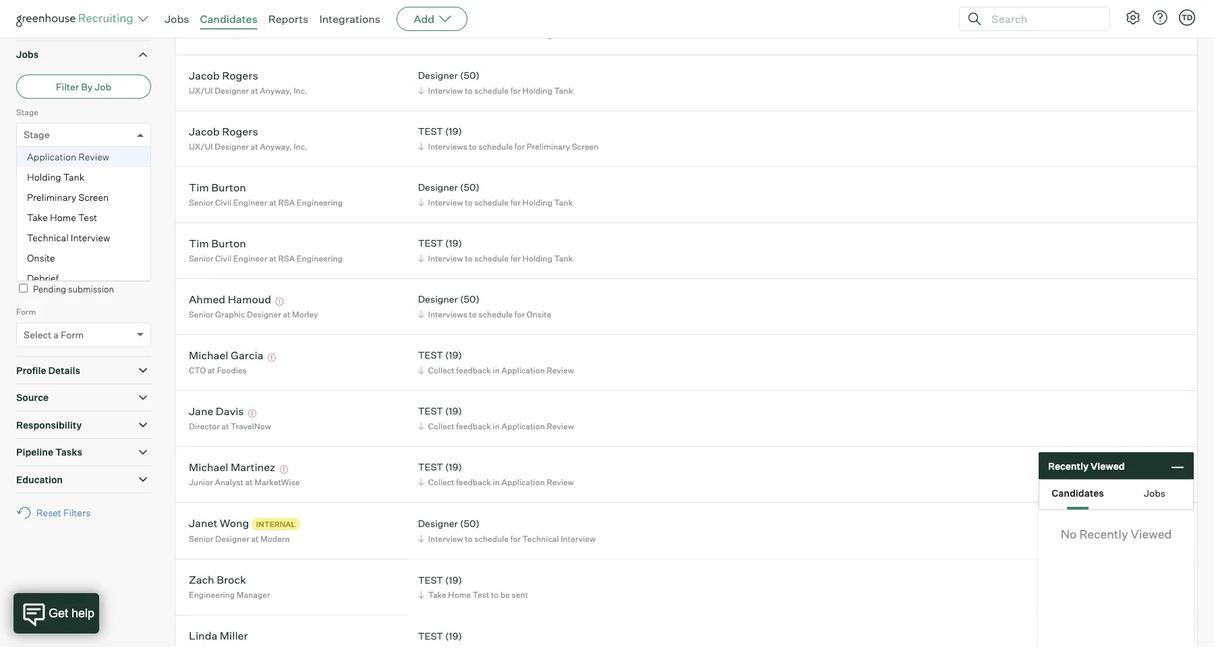 Task type: locate. For each thing, give the bounding box(es) containing it.
rsa
[[278, 197, 295, 208], [278, 253, 295, 264]]

0 vertical spatial recently
[[1048, 460, 1089, 472]]

be inside test (19) take home test to be sent
[[500, 590, 510, 600]]

2 collect from the top
[[428, 421, 454, 431]]

2 designer (50) interview to schedule for holding tank from the top
[[418, 70, 573, 96]]

1 rsa from the top
[[278, 197, 295, 208]]

0 vertical spatial tim burton link
[[189, 181, 246, 196]]

holding tank
[[27, 171, 85, 183]]

schedule inside test (19) interview to schedule for holding tank
[[474, 253, 509, 264]]

home down preliminary screen
[[50, 212, 76, 224]]

tim for test
[[189, 237, 209, 250]]

0 vertical spatial home
[[50, 212, 76, 224]]

3 feedback from the top
[[456, 477, 491, 487]]

form down pending submission "option"
[[16, 307, 36, 317]]

1 horizontal spatial onsite
[[527, 309, 551, 320]]

0 vertical spatial collect
[[428, 365, 454, 376]]

feedback for michael martinez
[[456, 477, 491, 487]]

reports link
[[268, 12, 309, 26]]

1 tim from the top
[[189, 181, 209, 194]]

1 burton from the top
[[211, 181, 246, 194]]

home inside test (19) take home test to be sent
[[448, 590, 471, 600]]

configure image
[[1125, 9, 1141, 26]]

test inside option
[[78, 212, 97, 224]]

take up 'test (19)'
[[428, 590, 446, 600]]

preliminary screen
[[27, 192, 109, 204]]

sent up pending submission at the left top
[[57, 261, 75, 271]]

holding inside option
[[27, 171, 61, 183]]

5 test from the top
[[418, 462, 443, 473]]

4 (50) from the top
[[460, 294, 480, 305]]

(50)
[[460, 14, 480, 25], [460, 70, 480, 81], [460, 182, 480, 193], [460, 294, 480, 305], [460, 518, 480, 530]]

in for jane davis
[[493, 421, 500, 431]]

modern
[[260, 534, 290, 544]]

brock
[[217, 573, 246, 587]]

holding
[[523, 29, 553, 40], [523, 85, 553, 96], [27, 171, 61, 183], [523, 197, 553, 208], [523, 253, 553, 264]]

2 burton from the top
[[211, 237, 246, 250]]

0 vertical spatial preliminary
[[527, 141, 570, 152]]

milestone down reached milestone
[[24, 180, 67, 192]]

0 horizontal spatial preliminary
[[27, 192, 76, 204]]

recently viewed
[[1048, 460, 1125, 472]]

sent inside test (19) take home test to be sent
[[512, 590, 528, 600]]

4 (19) from the top
[[445, 406, 462, 417]]

(50) for senior designer at modern
[[460, 518, 480, 530]]

1 ux/ui from the top
[[189, 85, 213, 96]]

jacob rogers link
[[189, 69, 258, 84], [189, 125, 258, 140]]

2 jacob rogers link from the top
[[189, 125, 258, 140]]

0 vertical spatial technical
[[27, 232, 69, 244]]

2 vertical spatial job
[[24, 231, 40, 243]]

for for interviews to schedule for preliminary screen link in the top of the page
[[515, 141, 525, 152]]

0 vertical spatial civil
[[215, 197, 232, 208]]

0 vertical spatial in
[[493, 365, 500, 376]]

michael up cto at foodies
[[189, 349, 228, 362]]

collect feedback in application review link
[[416, 364, 577, 377], [416, 420, 577, 433], [416, 476, 577, 489]]

schedule
[[474, 29, 509, 40], [474, 85, 509, 96], [479, 141, 513, 152], [474, 197, 509, 208], [474, 253, 509, 264], [479, 309, 513, 320], [474, 534, 509, 544]]

to inside test (19) interview to schedule for holding tank
[[465, 253, 473, 264]]

5 (19) from the top
[[445, 462, 462, 473]]

1 vertical spatial michael
[[189, 461, 228, 474]]

2 test from the top
[[418, 238, 443, 249]]

2 rsa from the top
[[278, 253, 295, 264]]

home up 'test (19)'
[[448, 590, 471, 600]]

take home test option
[[17, 208, 150, 228]]

viewed
[[1091, 460, 1125, 472], [1131, 527, 1172, 542]]

civil for designer (50)
[[215, 197, 232, 208]]

2 senior from the top
[[189, 253, 213, 264]]

job post submitted down take home test
[[24, 231, 111, 243]]

engineer for test (19)
[[233, 253, 267, 264]]

1 vertical spatial civil
[[215, 253, 232, 264]]

1 feedback from the top
[[456, 365, 491, 376]]

0 vertical spatial jacob rogers ux/ui designer at anyway, inc.
[[189, 69, 308, 96]]

to for first interview to schedule for holding tank link from the bottom of the page
[[465, 253, 473, 264]]

2 vertical spatial designer (50) interview to schedule for holding tank
[[418, 182, 573, 208]]

manager
[[237, 590, 270, 600]]

anyway, for designer
[[260, 85, 292, 96]]

1 horizontal spatial jobs
[[165, 12, 189, 26]]

foodies
[[217, 365, 247, 376]]

2 tim from the top
[[189, 237, 209, 250]]

job
[[95, 81, 111, 93], [16, 209, 30, 219], [24, 231, 40, 243]]

for for interviews to schedule for onsite link
[[515, 309, 525, 320]]

1 vertical spatial test
[[78, 212, 97, 224]]

1 vertical spatial inc.
[[294, 141, 308, 152]]

6 (19) from the top
[[445, 574, 462, 586]]

0 vertical spatial milestone
[[51, 158, 88, 168]]

jacob rogers ux/ui designer at anyway, inc. for test
[[189, 125, 308, 152]]

1 vertical spatial screen
[[78, 192, 109, 204]]

form right a
[[61, 329, 84, 341]]

holding for 3rd interview to schedule for holding tank link
[[523, 197, 553, 208]]

1 vertical spatial anyway,
[[260, 141, 292, 152]]

1 horizontal spatial technical
[[523, 534, 559, 544]]

michael garcia has been in application review for more than 5 days image
[[266, 354, 278, 362]]

be down interview to schedule for technical interview link
[[500, 590, 510, 600]]

0 horizontal spatial screen
[[78, 192, 109, 204]]

interview to schedule for holding tank link
[[416, 28, 576, 41], [416, 84, 576, 97], [416, 196, 576, 209], [416, 252, 576, 265]]

1 horizontal spatial sent
[[512, 590, 528, 600]]

for
[[510, 29, 521, 40], [510, 85, 521, 96], [515, 141, 525, 152], [510, 197, 521, 208], [510, 253, 521, 264], [515, 309, 525, 320], [510, 534, 521, 544]]

1 interviews from the top
[[428, 141, 467, 152]]

test inside test (19) interview to schedule for holding tank
[[418, 238, 443, 249]]

collect feedback in application review link for michael martinez
[[416, 476, 577, 489]]

2 inc. from the top
[[294, 141, 308, 152]]

1 test (19) collect feedback in application review from the top
[[418, 350, 574, 376]]

take home test to be sent link
[[416, 589, 532, 602]]

jacob rogers ux/ui designer at anyway, inc.
[[189, 69, 308, 96], [189, 125, 308, 152]]

2 rogers from the top
[[222, 125, 258, 138]]

0 vertical spatial engineering
[[297, 197, 343, 208]]

(19) for junior analyst at marketwise
[[445, 462, 462, 473]]

1 michael from the top
[[189, 349, 228, 362]]

1 tim burton senior civil engineer at rsa engineering from the top
[[189, 181, 343, 208]]

civil
[[215, 197, 232, 208], [215, 253, 232, 264]]

to inside "test (19) interviews to schedule for preliminary screen"
[[469, 141, 477, 152]]

to for interviews to schedule for onsite link
[[469, 309, 477, 320]]

onsite inside designer (50) interviews to schedule for onsite
[[527, 309, 551, 320]]

post down take home test
[[42, 231, 62, 243]]

2 feedback from the top
[[456, 421, 491, 431]]

0 vertical spatial feedback
[[456, 365, 491, 376]]

schedule inside designer (50) interview to schedule for technical interview
[[474, 534, 509, 544]]

jobs up student
[[165, 12, 189, 26]]

2 test (19) collect feedback in application review from the top
[[418, 406, 574, 431]]

0 horizontal spatial home
[[50, 212, 76, 224]]

1 vertical spatial sent
[[512, 590, 528, 600]]

0 vertical spatial sent
[[57, 261, 75, 271]]

technical inside designer (50) interview to schedule for technical interview
[[523, 534, 559, 544]]

tank for first interview to schedule for holding tank link from the bottom of the page
[[554, 253, 573, 264]]

0 vertical spatial test (19) collect feedback in application review
[[418, 350, 574, 376]]

0 vertical spatial tim
[[189, 181, 209, 194]]

garcia
[[231, 349, 263, 362]]

schedule inside designer (50) interviews to schedule for onsite
[[479, 309, 513, 320]]

2 horizontal spatial test
[[473, 590, 489, 600]]

tank
[[554, 29, 573, 40], [554, 85, 573, 96], [63, 171, 85, 183], [554, 197, 573, 208], [554, 253, 573, 264]]

1 collect feedback in application review link from the top
[[416, 364, 577, 377]]

reached milestone element
[[16, 157, 151, 208]]

1 vertical spatial tim burton link
[[189, 237, 246, 252]]

1 vertical spatial recently
[[1079, 527, 1128, 542]]

2 vertical spatial test (19) collect feedback in application review
[[418, 462, 574, 487]]

schedule inside "test (19) interviews to schedule for preliminary screen"
[[479, 141, 513, 152]]

0 vertical spatial form
[[16, 307, 36, 317]]

jane davis has been in application review for more than 5 days image
[[246, 410, 258, 418]]

1 designer (50) interview to schedule for holding tank from the top
[[418, 14, 573, 40]]

0 horizontal spatial sent
[[57, 261, 75, 271]]

2 jacob from the top
[[189, 125, 220, 138]]

job down preliminary screen
[[16, 209, 30, 219]]

interview
[[428, 29, 463, 40], [428, 85, 463, 96], [428, 197, 463, 208], [71, 232, 110, 244], [428, 253, 463, 264], [428, 534, 463, 544], [561, 534, 596, 544]]

stage
[[16, 107, 38, 117], [24, 129, 50, 141]]

holding for 2nd interview to schedule for holding tank link from the top
[[523, 85, 553, 96]]

None field
[[24, 124, 27, 147]]

2 vertical spatial in
[[493, 477, 500, 487]]

review for michael martinez
[[547, 477, 574, 487]]

1 vertical spatial engineer
[[233, 253, 267, 264]]

1 vertical spatial test (19) collect feedback in application review
[[418, 406, 574, 431]]

(50) for ux/ui designer at anyway, inc.
[[460, 70, 480, 81]]

interviews to schedule for preliminary screen link
[[416, 140, 602, 153]]

2 vertical spatial engineering
[[189, 590, 235, 600]]

michael martinez
[[189, 461, 275, 474]]

to for 3rd interview to schedule for holding tank link
[[465, 197, 473, 208]]

0 horizontal spatial test
[[78, 212, 97, 224]]

jacob rogers ux/ui designer at anyway, inc. for designer
[[189, 69, 308, 96]]

engineer
[[233, 197, 267, 208], [233, 253, 267, 264]]

2 anyway, from the top
[[260, 141, 292, 152]]

tab list containing candidates
[[1039, 480, 1193, 510]]

(19) inside test (19) take home test to be sent
[[445, 574, 462, 586]]

application
[[16, 21, 69, 33], [27, 151, 76, 163], [502, 365, 545, 376], [502, 421, 545, 431], [502, 477, 545, 487]]

1 test from the top
[[418, 126, 443, 137]]

2 in from the top
[[493, 421, 500, 431]]

ahmed hamoud has been in onsite for more than 21 days image
[[274, 298, 286, 306]]

engineering for test (19)
[[297, 253, 343, 264]]

for inside designer (50) interviews to schedule for onsite
[[515, 309, 525, 320]]

1 vertical spatial feedback
[[456, 421, 491, 431]]

2 vertical spatial test
[[473, 590, 489, 600]]

0 vertical spatial rsa
[[278, 197, 295, 208]]

1 vertical spatial rsa
[[278, 253, 295, 264]]

1 horizontal spatial home
[[448, 590, 471, 600]]

at inside test dummy student at n/a
[[221, 29, 228, 40]]

tab list
[[1039, 480, 1193, 510]]

be
[[45, 261, 55, 271], [500, 590, 510, 600]]

job post submitted down preliminary screen
[[16, 209, 91, 219]]

test inside test (19) take home test to be sent
[[418, 574, 443, 586]]

jacob rogers link for test
[[189, 125, 258, 140]]

tank inside option
[[63, 171, 85, 183]]

0 vertical spatial interviews
[[428, 141, 467, 152]]

test (19)
[[418, 630, 462, 642]]

test for ux/ui designer at anyway, inc.
[[418, 126, 443, 137]]

to inside designer (50) interview to schedule for technical interview
[[465, 534, 473, 544]]

candidates down recently viewed
[[1052, 488, 1104, 500]]

1 collect from the top
[[428, 365, 454, 376]]

1 tim burton link from the top
[[189, 181, 246, 196]]

interviews inside designer (50) interviews to schedule for onsite
[[428, 309, 467, 320]]

junior analyst at marketwise
[[189, 477, 300, 487]]

application for michael martinez
[[502, 477, 545, 487]]

job up to
[[24, 231, 40, 243]]

0 vertical spatial test
[[189, 13, 211, 26]]

jacob
[[189, 69, 220, 82], [189, 125, 220, 138]]

1 vertical spatial designer (50) interview to schedule for holding tank
[[418, 70, 573, 96]]

3 designer (50) interview to schedule for holding tank from the top
[[418, 182, 573, 208]]

1 engineer from the top
[[233, 197, 267, 208]]

3 collect feedback in application review link from the top
[[416, 476, 577, 489]]

1 rogers from the top
[[222, 69, 258, 82]]

2 vertical spatial collect
[[428, 477, 454, 487]]

application for michael garcia
[[502, 365, 545, 376]]

3 in from the top
[[493, 477, 500, 487]]

take down preliminary screen
[[27, 212, 48, 224]]

director at travelnow
[[189, 421, 271, 431]]

jobs up no recently viewed
[[1144, 488, 1166, 500]]

1 vertical spatial job post submitted
[[24, 231, 111, 243]]

janet wong
[[189, 516, 249, 530]]

test inside "test (19) interviews to schedule for preliminary screen"
[[418, 126, 443, 137]]

0 vertical spatial engineer
[[233, 197, 267, 208]]

(19) inside "test (19) interviews to schedule for preliminary screen"
[[445, 126, 462, 137]]

schedule for 3rd interview to schedule for holding tank link
[[474, 197, 509, 208]]

milestone
[[51, 158, 88, 168], [24, 180, 67, 192]]

test up student
[[189, 13, 211, 26]]

(19) for cto at foodies
[[445, 350, 462, 361]]

2 tim burton senior civil engineer at rsa engineering from the top
[[189, 237, 343, 264]]

michael
[[189, 349, 228, 362], [189, 461, 228, 474]]

2 engineer from the top
[[233, 253, 267, 264]]

2 ux/ui from the top
[[189, 141, 213, 152]]

1 jacob rogers ux/ui designer at anyway, inc. from the top
[[189, 69, 308, 96]]

reset filters button
[[16, 501, 97, 526]]

1 vertical spatial tim burton senior civil engineer at rsa engineering
[[189, 237, 343, 264]]

application review option
[[17, 147, 150, 167]]

0 vertical spatial michael
[[189, 349, 228, 362]]

1 vertical spatial technical
[[523, 534, 559, 544]]

director
[[189, 421, 220, 431]]

3 (50) from the top
[[460, 182, 480, 193]]

for for interview to schedule for technical interview link
[[510, 534, 521, 544]]

1 vertical spatial preliminary
[[27, 192, 76, 204]]

2 horizontal spatial jobs
[[1144, 488, 1166, 500]]

post down preliminary screen
[[32, 209, 49, 219]]

recently
[[1048, 460, 1089, 472], [1079, 527, 1128, 542]]

filters
[[63, 507, 91, 519]]

2 interviews from the top
[[428, 309, 467, 320]]

1 (50) from the top
[[460, 14, 480, 25]]

dummy
[[213, 13, 253, 26]]

stage element
[[16, 106, 151, 289]]

home
[[50, 212, 76, 224], [448, 590, 471, 600]]

0 horizontal spatial onsite
[[27, 252, 55, 264]]

1 vertical spatial jacob
[[189, 125, 220, 138]]

for for first interview to schedule for holding tank link from the bottom of the page
[[510, 253, 521, 264]]

job post submitted
[[16, 209, 91, 219], [24, 231, 111, 243]]

analyst
[[215, 477, 244, 487]]

to inside test (19) take home test to be sent
[[491, 590, 499, 600]]

1 vertical spatial be
[[500, 590, 510, 600]]

1 anyway, from the top
[[260, 85, 292, 96]]

1 (19) from the top
[[445, 126, 462, 137]]

0 vertical spatial onsite
[[27, 252, 55, 264]]

preliminary inside option
[[27, 192, 76, 204]]

preliminary inside "test (19) interviews to schedule for preliminary screen"
[[527, 141, 570, 152]]

test
[[418, 126, 443, 137], [418, 238, 443, 249], [418, 350, 443, 361], [418, 406, 443, 417], [418, 462, 443, 473], [418, 574, 443, 586], [418, 630, 443, 642]]

morley
[[292, 309, 318, 320]]

screen
[[572, 141, 599, 152], [78, 192, 109, 204]]

feedback for michael garcia
[[456, 365, 491, 376]]

3 collect from the top
[[428, 477, 454, 487]]

2 civil from the top
[[215, 253, 232, 264]]

tank inside test (19) interview to schedule for holding tank
[[554, 253, 573, 264]]

list box
[[17, 147, 150, 289]]

(19) for engineering manager
[[445, 574, 462, 586]]

job right by
[[95, 81, 111, 93]]

milestone up holding tank
[[51, 158, 88, 168]]

1 horizontal spatial form
[[61, 329, 84, 341]]

n/a
[[230, 29, 246, 40]]

2 vertical spatial collect feedback in application review link
[[416, 476, 577, 489]]

designer (50) interview to schedule for holding tank for rogers
[[418, 70, 573, 96]]

0 horizontal spatial viewed
[[1091, 460, 1125, 472]]

to for 2nd interview to schedule for holding tank link from the top
[[465, 85, 473, 96]]

tim
[[189, 181, 209, 194], [189, 237, 209, 250]]

1 inc. from the top
[[294, 85, 308, 96]]

list box inside stage element
[[17, 147, 150, 289]]

test inside test dummy student at n/a
[[189, 13, 211, 26]]

1 in from the top
[[493, 365, 500, 376]]

1 horizontal spatial take
[[428, 590, 446, 600]]

2 jacob rogers ux/ui designer at anyway, inc. from the top
[[189, 125, 308, 152]]

2 (50) from the top
[[460, 70, 480, 81]]

1 jacob rogers link from the top
[[189, 69, 258, 84]]

candidates up n/a
[[200, 12, 257, 26]]

test (19) interviews to schedule for preliminary screen
[[418, 126, 599, 152]]

1 horizontal spatial screen
[[572, 141, 599, 152]]

1 senior from the top
[[189, 197, 213, 208]]

2 michael from the top
[[189, 461, 228, 474]]

burton for designer
[[211, 181, 246, 194]]

0 vertical spatial job
[[95, 81, 111, 93]]

home inside option
[[50, 212, 76, 224]]

(50) inside designer (50) interviews to schedule for onsite
[[460, 294, 480, 305]]

sent
[[57, 261, 75, 271], [512, 590, 528, 600]]

3 test from the top
[[418, 350, 443, 361]]

be right to
[[45, 261, 55, 271]]

1 vertical spatial collect feedback in application review link
[[416, 420, 577, 433]]

td button
[[1176, 7, 1198, 28]]

3 (19) from the top
[[445, 350, 462, 361]]

(50) inside designer (50) interview to schedule for technical interview
[[460, 518, 480, 530]]

0 vertical spatial rogers
[[222, 69, 258, 82]]

interviews for test
[[428, 141, 467, 152]]

1 horizontal spatial candidates
[[1052, 488, 1104, 500]]

for inside "test (19) interviews to schedule for preliminary screen"
[[515, 141, 525, 152]]

0 vertical spatial tim burton senior civil engineer at rsa engineering
[[189, 181, 343, 208]]

review for jane davis
[[547, 421, 574, 431]]

2 vertical spatial feedback
[[456, 477, 491, 487]]

1 vertical spatial home
[[448, 590, 471, 600]]

feedback
[[456, 365, 491, 376], [456, 421, 491, 431], [456, 477, 491, 487]]

1 horizontal spatial viewed
[[1131, 527, 1172, 542]]

reset
[[36, 507, 61, 519]]

schedule for interview to schedule for technical interview link
[[474, 534, 509, 544]]

reports
[[268, 12, 309, 26]]

1 vertical spatial onsite
[[527, 309, 551, 320]]

application type
[[16, 21, 94, 33]]

technical interview option
[[17, 228, 150, 248]]

0 vertical spatial inc.
[[294, 85, 308, 96]]

2 (19) from the top
[[445, 238, 462, 249]]

1 vertical spatial ux/ui
[[189, 141, 213, 152]]

test down interview to schedule for technical interview link
[[473, 590, 489, 600]]

1 vertical spatial submitted
[[64, 231, 111, 243]]

1 vertical spatial stage
[[24, 129, 50, 141]]

application for jane davis
[[502, 421, 545, 431]]

1 jacob from the top
[[189, 69, 220, 82]]

collect
[[428, 365, 454, 376], [428, 421, 454, 431], [428, 477, 454, 487]]

for inside test (19) interview to schedule for holding tank
[[510, 253, 521, 264]]

7 (19) from the top
[[445, 630, 462, 642]]

3 test (19) collect feedback in application review from the top
[[418, 462, 574, 487]]

2 collect feedback in application review link from the top
[[416, 420, 577, 433]]

0 vertical spatial screen
[[572, 141, 599, 152]]

test
[[189, 13, 211, 26], [78, 212, 97, 224], [473, 590, 489, 600]]

ux/ui
[[189, 85, 213, 96], [189, 141, 213, 152]]

2 interview to schedule for holding tank link from the top
[[416, 84, 576, 97]]

0 horizontal spatial candidates
[[200, 12, 257, 26]]

civil for test (19)
[[215, 253, 232, 264]]

jobs down application type
[[16, 49, 39, 61]]

test (19) interview to schedule for holding tank
[[418, 238, 573, 264]]

engineering
[[297, 197, 343, 208], [297, 253, 343, 264], [189, 590, 235, 600]]

1 horizontal spatial preliminary
[[527, 141, 570, 152]]

tim burton link for designer
[[189, 181, 246, 196]]

debrief option
[[17, 269, 150, 289]]

student
[[189, 29, 219, 40]]

pending submission
[[33, 284, 114, 295]]

tim for designer
[[189, 181, 209, 194]]

submitted down preliminary screen
[[51, 209, 91, 219]]

michael up junior
[[189, 461, 228, 474]]

burton
[[211, 181, 246, 194], [211, 237, 246, 250]]

tim burton senior civil engineer at rsa engineering
[[189, 181, 343, 208], [189, 237, 343, 264]]

for inside designer (50) interview to schedule for technical interview
[[510, 534, 521, 544]]

4 test from the top
[[418, 406, 443, 417]]

0 vertical spatial take
[[27, 212, 48, 224]]

sent down interview to schedule for technical interview link
[[512, 590, 528, 600]]

(19) inside test (19) interview to schedule for holding tank
[[445, 238, 462, 249]]

review inside option
[[78, 151, 109, 163]]

take inside take home test option
[[27, 212, 48, 224]]

for for 2nd interview to schedule for holding tank link from the top
[[510, 85, 521, 96]]

linda miller link
[[189, 629, 248, 645]]

interviews inside "test (19) interviews to schedule for preliminary screen"
[[428, 141, 467, 152]]

1 vertical spatial rogers
[[222, 125, 258, 138]]

for for 3rd interview to schedule for holding tank link
[[510, 197, 521, 208]]

rsa for test (19)
[[278, 253, 295, 264]]

0 horizontal spatial technical
[[27, 232, 69, 244]]

(19)
[[445, 126, 462, 137], [445, 238, 462, 249], [445, 350, 462, 361], [445, 406, 462, 417], [445, 462, 462, 473], [445, 574, 462, 586], [445, 630, 462, 642]]

michael martinez has been in application review for more than 5 days image
[[278, 466, 290, 474]]

cto at foodies
[[189, 365, 247, 376]]

1 civil from the top
[[215, 197, 232, 208]]

1 vertical spatial interviews
[[428, 309, 467, 320]]

0 vertical spatial jacob rogers link
[[189, 69, 258, 84]]

form element
[[16, 306, 151, 357]]

holding inside test (19) interview to schedule for holding tank
[[523, 253, 553, 264]]

1 vertical spatial viewed
[[1131, 527, 1172, 542]]

2 tim burton link from the top
[[189, 237, 246, 252]]

0 vertical spatial ux/ui
[[189, 85, 213, 96]]

job post submitted element
[[16, 208, 151, 258]]

submitted
[[51, 209, 91, 219], [64, 231, 111, 243]]

to inside designer (50) interviews to schedule for onsite
[[469, 309, 477, 320]]

engineering inside zach brock engineering manager
[[189, 590, 235, 600]]

technical
[[27, 232, 69, 244], [523, 534, 559, 544]]

0 vertical spatial jacob
[[189, 69, 220, 82]]

reset filters
[[36, 507, 91, 519]]

list box containing application review
[[17, 147, 150, 289]]

6 test from the top
[[418, 574, 443, 586]]

submitted down take home test option
[[64, 231, 111, 243]]

interviews
[[428, 141, 467, 152], [428, 309, 467, 320]]

test down preliminary screen option
[[78, 212, 97, 224]]

5 (50) from the top
[[460, 518, 480, 530]]

tim burton senior civil engineer at rsa engineering for test
[[189, 237, 343, 264]]

form
[[16, 307, 36, 317], [61, 329, 84, 341]]



Task type: vqa. For each thing, say whether or not it's contained in the screenshot.


Task type: describe. For each thing, give the bounding box(es) containing it.
a
[[53, 329, 59, 341]]

onsite option
[[17, 248, 150, 269]]

integrations link
[[319, 12, 381, 26]]

(50) for senior civil engineer at rsa engineering
[[460, 182, 480, 193]]

take home test
[[27, 212, 97, 224]]

4 interview to schedule for holding tank link from the top
[[416, 252, 576, 265]]

reached milestone
[[16, 158, 88, 168]]

designer inside designer (50) interviews to schedule for onsite
[[418, 294, 458, 305]]

wong
[[220, 516, 249, 530]]

engineer for designer (50)
[[233, 197, 267, 208]]

martinez
[[231, 461, 275, 474]]

zach brock link
[[189, 573, 246, 589]]

no recently viewed
[[1061, 527, 1172, 542]]

test for cto at foodies
[[418, 350, 443, 361]]

miller
[[220, 629, 248, 643]]

(50) for senior graphic designer at morley
[[460, 294, 480, 305]]

jane davis
[[189, 405, 244, 418]]

filter by job button
[[16, 75, 151, 99]]

ahmed hamoud link
[[189, 293, 271, 308]]

tank for 3rd interview to schedule for holding tank link
[[554, 197, 573, 208]]

test for engineering manager
[[418, 574, 443, 586]]

jane
[[189, 405, 213, 418]]

test (19) collect feedback in application review for michael garcia
[[418, 350, 574, 376]]

test dummy student at n/a
[[189, 13, 253, 40]]

interviews for designer
[[428, 309, 467, 320]]

jacob for designer
[[189, 69, 220, 82]]

screen inside option
[[78, 192, 109, 204]]

0 vertical spatial job post submitted
[[16, 209, 91, 219]]

designer (50) interviews to schedule for onsite
[[418, 294, 551, 320]]

schedule for interviews to schedule for onsite link
[[479, 309, 513, 320]]

in for michael garcia
[[493, 365, 500, 376]]

schedule for interviews to schedule for preliminary screen link in the top of the page
[[479, 141, 513, 152]]

rsa for designer (50)
[[278, 197, 295, 208]]

0 vertical spatial candidates
[[200, 12, 257, 26]]

td button
[[1179, 9, 1195, 26]]

none field inside stage element
[[24, 124, 27, 147]]

zach
[[189, 573, 214, 587]]

interview inside test (19) interview to schedule for holding tank
[[428, 253, 463, 264]]

collect feedback in application review link for michael garcia
[[416, 364, 577, 377]]

td
[[1182, 13, 1193, 22]]

select a form
[[24, 329, 84, 341]]

to
[[33, 261, 43, 271]]

profile
[[16, 365, 46, 377]]

type
[[71, 21, 94, 33]]

test (19) take home test to be sent
[[418, 574, 528, 600]]

pipeline
[[16, 447, 53, 458]]

0 vertical spatial post
[[32, 209, 49, 219]]

1 vertical spatial milestone
[[24, 180, 67, 192]]

to for interview to schedule for technical interview link
[[465, 534, 473, 544]]

inc. for test (19)
[[294, 141, 308, 152]]

0 vertical spatial jobs
[[165, 12, 189, 26]]

3 interview to schedule for holding tank link from the top
[[416, 196, 576, 209]]

select
[[24, 329, 51, 341]]

michael garcia link
[[189, 349, 263, 364]]

greenhouse recruiting image
[[16, 11, 138, 27]]

1 vertical spatial form
[[61, 329, 84, 341]]

interviews to schedule for onsite link
[[416, 308, 555, 321]]

collect for michael garcia
[[428, 365, 454, 376]]

test for senior civil engineer at rsa engineering
[[418, 238, 443, 249]]

michael garcia
[[189, 349, 263, 362]]

holding for first interview to schedule for holding tank link from the bottom of the page
[[523, 253, 553, 264]]

application review
[[27, 151, 109, 163]]

4 senior from the top
[[189, 534, 213, 544]]

Search text field
[[988, 9, 1098, 29]]

linda miller
[[189, 629, 248, 643]]

to be sent
[[33, 261, 75, 271]]

burton for test
[[211, 237, 246, 250]]

travelnow
[[231, 421, 271, 431]]

7 test from the top
[[418, 630, 443, 642]]

feedback for jane davis
[[456, 421, 491, 431]]

technical interview
[[27, 232, 110, 244]]

profile details
[[16, 365, 80, 377]]

Pending submission checkbox
[[19, 284, 28, 293]]

test for junior analyst at marketwise
[[418, 462, 443, 473]]

(19) for director at travelnow
[[445, 406, 462, 417]]

technical inside technical interview option
[[27, 232, 69, 244]]

add
[[414, 12, 435, 26]]

interview to schedule for technical interview link
[[416, 533, 599, 545]]

ahmed
[[189, 293, 225, 306]]

holding tank option
[[17, 167, 150, 188]]

job inside button
[[95, 81, 111, 93]]

senior graphic designer at morley
[[189, 309, 318, 320]]

0 vertical spatial stage
[[16, 107, 38, 117]]

rogers for designer
[[222, 69, 258, 82]]

marketwise
[[254, 477, 300, 487]]

inc. for designer (50)
[[294, 85, 308, 96]]

internal
[[256, 520, 296, 529]]

cto
[[189, 365, 206, 376]]

1 interview to schedule for holding tank link from the top
[[416, 28, 576, 41]]

screen inside "test (19) interviews to schedule for preliminary screen"
[[572, 141, 599, 152]]

reached
[[16, 158, 49, 168]]

test for director at travelnow
[[418, 406, 443, 417]]

designer (50) interview to schedule for holding tank for burton
[[418, 182, 573, 208]]

schedule for first interview to schedule for holding tank link from the bottom of the page
[[474, 253, 509, 264]]

interview inside technical interview option
[[71, 232, 110, 244]]

junior
[[189, 477, 213, 487]]

rogers for test
[[222, 125, 258, 138]]

in for michael martinez
[[493, 477, 500, 487]]

take inside test (19) take home test to be sent
[[428, 590, 446, 600]]

linda
[[189, 629, 217, 643]]

designer (50) interview to schedule for technical interview
[[418, 518, 596, 544]]

graphic
[[215, 309, 245, 320]]

schedule for 2nd interview to schedule for holding tank link from the top
[[474, 85, 509, 96]]

janet
[[189, 516, 217, 530]]

details
[[48, 365, 80, 377]]

tim burton senior civil engineer at rsa engineering for designer
[[189, 181, 343, 208]]

michael martinez link
[[189, 461, 275, 476]]

1 vertical spatial job
[[16, 209, 30, 219]]

janet wong link
[[189, 516, 249, 532]]

jacob for test
[[189, 125, 220, 138]]

pending
[[33, 284, 66, 295]]

onsite inside onsite option
[[27, 252, 55, 264]]

senior designer at modern
[[189, 534, 290, 544]]

tasks
[[55, 447, 82, 458]]

submission
[[68, 284, 114, 295]]

filter
[[56, 81, 79, 93]]

1 vertical spatial candidates
[[1052, 488, 1104, 500]]

tim burton link for test
[[189, 237, 246, 252]]

1 vertical spatial post
[[42, 231, 62, 243]]

engineering for designer (50)
[[297, 197, 343, 208]]

preliminary screen option
[[17, 188, 150, 208]]

(19) for senior civil engineer at rsa engineering
[[445, 238, 462, 249]]

anyway, for test
[[260, 141, 292, 152]]

test (19) collect feedback in application review for michael martinez
[[418, 462, 574, 487]]

to for interviews to schedule for preliminary screen link in the top of the page
[[469, 141, 477, 152]]

michael for michael martinez
[[189, 461, 228, 474]]

ahmed hamoud
[[189, 293, 271, 306]]

michael for michael garcia
[[189, 349, 228, 362]]

debrief
[[27, 273, 59, 284]]

candidates link
[[200, 12, 257, 26]]

3 senior from the top
[[189, 309, 213, 320]]

1 vertical spatial jobs
[[16, 49, 39, 61]]

designer inside designer (50) interview to schedule for technical interview
[[418, 518, 458, 530]]

hamoud
[[228, 293, 271, 306]]

jobs link
[[165, 12, 189, 26]]

ux/ui for designer (50)
[[189, 85, 213, 96]]

tank for 2nd interview to schedule for holding tank link from the top
[[554, 85, 573, 96]]

responsibility
[[16, 419, 82, 431]]

collect for michael martinez
[[428, 477, 454, 487]]

zach brock engineering manager
[[189, 573, 270, 600]]

application inside option
[[27, 151, 76, 163]]

source
[[16, 392, 49, 404]]

test (19) collect feedback in application review for jane davis
[[418, 406, 574, 431]]

davis
[[216, 405, 244, 418]]

0 vertical spatial be
[[45, 261, 55, 271]]

collect feedback in application review link for jane davis
[[416, 420, 577, 433]]

ux/ui for test (19)
[[189, 141, 213, 152]]

filter by job
[[56, 81, 111, 93]]

collect for jane davis
[[428, 421, 454, 431]]

by
[[81, 81, 93, 93]]

add button
[[397, 7, 468, 31]]

jacob rogers link for designer
[[189, 69, 258, 84]]

0 vertical spatial submitted
[[51, 209, 91, 219]]

test inside test (19) take home test to be sent
[[473, 590, 489, 600]]

education
[[16, 474, 63, 486]]

test dummy link
[[189, 13, 253, 28]]

(19) for ux/ui designer at anyway, inc.
[[445, 126, 462, 137]]

no
[[1061, 527, 1077, 542]]

review for michael garcia
[[547, 365, 574, 376]]



